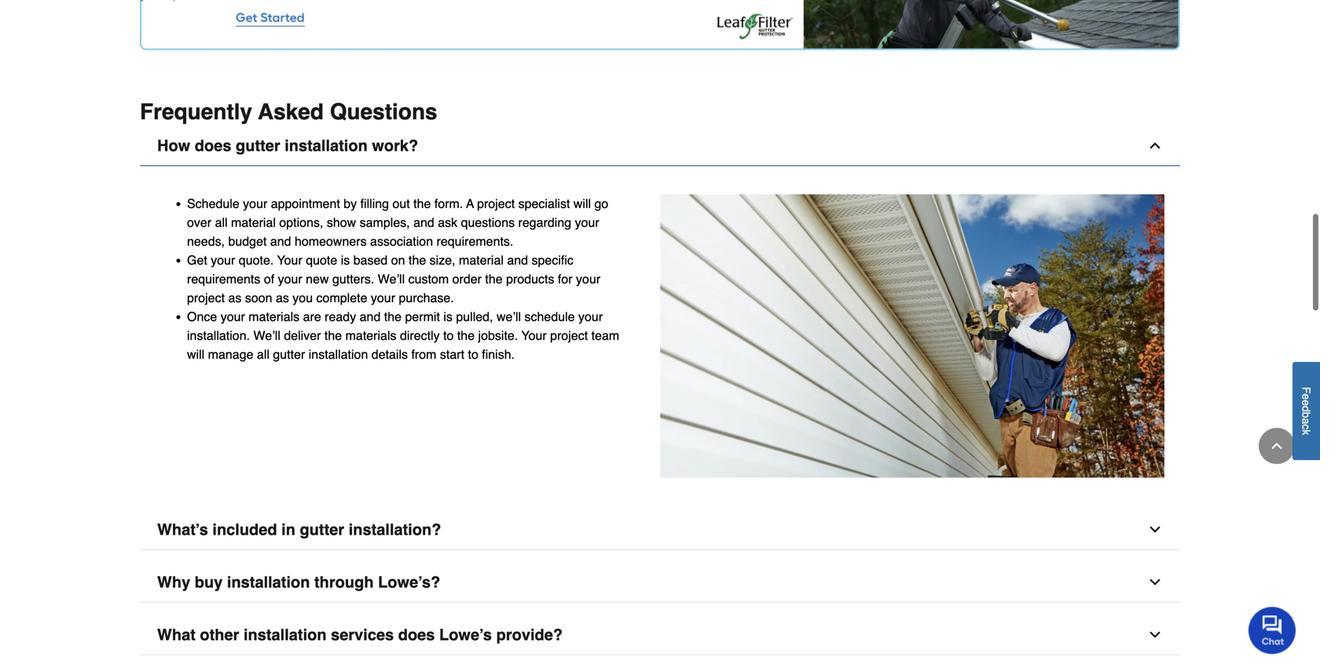 Task type: locate. For each thing, give the bounding box(es) containing it.
asked
[[258, 99, 324, 125]]

you
[[293, 291, 313, 305]]

finish.
[[482, 347, 515, 362]]

the left the 'permit'
[[384, 310, 402, 324]]

included
[[213, 521, 277, 539]]

materials up details
[[346, 329, 397, 343]]

will down installation.
[[187, 347, 205, 362]]

gutters.
[[332, 272, 374, 286]]

your down the go
[[575, 215, 600, 230]]

1 horizontal spatial all
[[257, 347, 270, 362]]

as down the requirements
[[228, 291, 242, 305]]

2 vertical spatial chevron down image
[[1148, 628, 1163, 643]]

0 vertical spatial project
[[477, 196, 515, 211]]

is up the gutters.
[[341, 253, 350, 268]]

your up installation.
[[221, 310, 245, 324]]

0 horizontal spatial materials
[[249, 310, 300, 324]]

1 vertical spatial project
[[187, 291, 225, 305]]

1 horizontal spatial chevron up image
[[1270, 439, 1285, 454]]

2 e from the top
[[1301, 400, 1313, 406]]

1 chevron down image from the top
[[1148, 522, 1163, 538]]

to right start
[[468, 347, 479, 362]]

schedule
[[187, 196, 240, 211]]

project
[[477, 196, 515, 211], [187, 291, 225, 305], [550, 329, 588, 343]]

a professional independent installer in a blue lowe's vest installing gutters on a roof. image
[[660, 194, 1165, 479]]

chevron up image inside scroll to top element
[[1270, 439, 1285, 454]]

1 horizontal spatial as
[[276, 291, 289, 305]]

is
[[341, 253, 350, 268], [444, 310, 453, 324]]

ready
[[325, 310, 356, 324]]

1 horizontal spatial does
[[398, 626, 435, 644]]

all down schedule
[[215, 215, 228, 230]]

material down 'requirements.'
[[459, 253, 504, 268]]

does left lowe's
[[398, 626, 435, 644]]

materials
[[249, 310, 300, 324], [346, 329, 397, 343]]

directly
[[400, 329, 440, 343]]

1 vertical spatial chevron up image
[[1270, 439, 1285, 454]]

installation?
[[349, 521, 441, 539]]

does down the frequently
[[195, 137, 231, 155]]

1 vertical spatial does
[[398, 626, 435, 644]]

chevron down image inside why buy installation through lowe's? button
[[1148, 575, 1163, 591]]

0 vertical spatial materials
[[249, 310, 300, 324]]

1 vertical spatial to
[[468, 347, 479, 362]]

to up start
[[443, 329, 454, 343]]

your
[[243, 196, 267, 211], [575, 215, 600, 230], [211, 253, 235, 268], [278, 272, 302, 286], [576, 272, 601, 286], [371, 291, 395, 305], [221, 310, 245, 324], [579, 310, 603, 324]]

the
[[414, 196, 431, 211], [409, 253, 426, 268], [485, 272, 503, 286], [384, 310, 402, 324], [325, 329, 342, 343], [457, 329, 475, 343]]

1 horizontal spatial we'll
[[378, 272, 405, 286]]

team
[[592, 329, 620, 343]]

quote.
[[239, 253, 274, 268]]

project down schedule
[[550, 329, 588, 343]]

the right on
[[409, 253, 426, 268]]

3 chevron down image from the top
[[1148, 628, 1163, 643]]

e
[[1301, 394, 1313, 400], [1301, 400, 1313, 406]]

lowe's?
[[378, 574, 441, 592]]

0 vertical spatial your
[[277, 253, 302, 268]]

and
[[414, 215, 435, 230], [270, 234, 291, 249], [507, 253, 528, 268], [360, 310, 381, 324]]

project up once
[[187, 291, 225, 305]]

we'll
[[378, 272, 405, 286], [254, 329, 281, 343]]

what other installation services does lowe's provide?
[[157, 626, 563, 644]]

manage
[[208, 347, 254, 362]]

and up products
[[507, 253, 528, 268]]

in
[[282, 521, 296, 539]]

0 vertical spatial is
[[341, 253, 350, 268]]

your
[[277, 253, 302, 268], [522, 329, 547, 343]]

new
[[306, 272, 329, 286]]

we can install gutter protection. we've partnered with leaf filter gutter services. image
[[140, 0, 1181, 51]]

1 horizontal spatial will
[[574, 196, 591, 211]]

form.
[[435, 196, 463, 211]]

1 horizontal spatial material
[[459, 253, 504, 268]]

e up d
[[1301, 394, 1313, 400]]

1 e from the top
[[1301, 394, 1313, 400]]

we'll down on
[[378, 272, 405, 286]]

we'll left deliver
[[254, 329, 281, 343]]

specialist
[[518, 196, 570, 211]]

material up budget
[[231, 215, 276, 230]]

0 horizontal spatial does
[[195, 137, 231, 155]]

how
[[157, 137, 190, 155]]

0 vertical spatial chevron down image
[[1148, 522, 1163, 538]]

gutter down deliver
[[273, 347, 305, 362]]

samples,
[[360, 215, 410, 230]]

homeowners
[[295, 234, 367, 249]]

1 horizontal spatial is
[[444, 310, 453, 324]]

gutter right in
[[300, 521, 344, 539]]

1 vertical spatial materials
[[346, 329, 397, 343]]

installation
[[285, 137, 368, 155], [309, 347, 368, 362], [227, 574, 310, 592], [244, 626, 327, 644]]

regarding
[[518, 215, 572, 230]]

1 vertical spatial all
[[257, 347, 270, 362]]

why buy installation through lowe's?
[[157, 574, 441, 592]]

chevron down image inside what other installation services does lowe's provide? button
[[1148, 628, 1163, 643]]

2 chevron down image from the top
[[1148, 575, 1163, 591]]

for
[[558, 272, 573, 286]]

your up budget
[[243, 196, 267, 211]]

gutter
[[236, 137, 280, 155], [273, 347, 305, 362], [300, 521, 344, 539]]

1 horizontal spatial project
[[477, 196, 515, 211]]

order
[[452, 272, 482, 286]]

0 horizontal spatial as
[[228, 291, 242, 305]]

0 horizontal spatial project
[[187, 291, 225, 305]]

0 horizontal spatial all
[[215, 215, 228, 230]]

what other installation services does lowe's provide? button
[[140, 616, 1181, 656]]

purchase.
[[399, 291, 454, 305]]

material
[[231, 215, 276, 230], [459, 253, 504, 268]]

0 horizontal spatial material
[[231, 215, 276, 230]]

size,
[[430, 253, 456, 268]]

0 horizontal spatial your
[[277, 253, 302, 268]]

1 horizontal spatial to
[[468, 347, 479, 362]]

as
[[228, 291, 242, 305], [276, 291, 289, 305]]

e up b
[[1301, 400, 1313, 406]]

installation inside schedule your appointment by filling out the form. a project specialist will go over all material options, show samples, and ask questions regarding your needs, budget and homeowners association requirements. get your quote. your quote is based on the size, material and specific requirements of your new gutters. we'll custom order the products for your project as soon as you complete your purchase. once your materials are ready and the permit is pulled, we'll schedule your installation. we'll deliver the materials directly to the jobsite. your project team will manage all gutter installation details from start to finish.
[[309, 347, 368, 362]]

0 horizontal spatial to
[[443, 329, 454, 343]]

pulled,
[[456, 310, 493, 324]]

2 vertical spatial gutter
[[300, 521, 344, 539]]

your down schedule
[[522, 329, 547, 343]]

we'll
[[497, 310, 521, 324]]

all right manage
[[257, 347, 270, 362]]

1 vertical spatial is
[[444, 310, 453, 324]]

show
[[327, 215, 356, 230]]

0 horizontal spatial chevron up image
[[1148, 138, 1163, 154]]

d
[[1301, 406, 1313, 413]]

1 vertical spatial we'll
[[254, 329, 281, 343]]

c
[[1301, 425, 1313, 430]]

does
[[195, 137, 231, 155], [398, 626, 435, 644]]

appointment
[[271, 196, 340, 211]]

project up questions
[[477, 196, 515, 211]]

go
[[595, 196, 609, 211]]

will
[[574, 196, 591, 211], [187, 347, 205, 362]]

0 vertical spatial material
[[231, 215, 276, 230]]

1 vertical spatial chevron down image
[[1148, 575, 1163, 591]]

1 vertical spatial material
[[459, 253, 504, 268]]

f e e d b a c k
[[1301, 387, 1313, 436]]

how does gutter installation work?
[[157, 137, 418, 155]]

as left you
[[276, 291, 289, 305]]

what's included in gutter installation?
[[157, 521, 441, 539]]

0 vertical spatial all
[[215, 215, 228, 230]]

chevron down image for what other installation services does lowe's provide?
[[1148, 628, 1163, 643]]

from
[[412, 347, 437, 362]]

chat invite button image
[[1249, 607, 1297, 655]]

1 vertical spatial gutter
[[273, 347, 305, 362]]

1 horizontal spatial materials
[[346, 329, 397, 343]]

materials down soon
[[249, 310, 300, 324]]

all
[[215, 215, 228, 230], [257, 347, 270, 362]]

deliver
[[284, 329, 321, 343]]

your left quote
[[277, 253, 302, 268]]

complete
[[316, 291, 367, 305]]

1 vertical spatial your
[[522, 329, 547, 343]]

the down ready
[[325, 329, 342, 343]]

0 vertical spatial will
[[574, 196, 591, 211]]

0 vertical spatial gutter
[[236, 137, 280, 155]]

out
[[393, 196, 410, 211]]

0 horizontal spatial will
[[187, 347, 205, 362]]

chevron down image inside what's included in gutter installation? button
[[1148, 522, 1163, 538]]

gutter down frequently asked questions
[[236, 137, 280, 155]]

chevron up image
[[1148, 138, 1163, 154], [1270, 439, 1285, 454]]

chevron down image
[[1148, 522, 1163, 538], [1148, 575, 1163, 591], [1148, 628, 1163, 643]]

services
[[331, 626, 394, 644]]

will left the go
[[574, 196, 591, 211]]

ask
[[438, 215, 458, 230]]

a
[[466, 196, 474, 211]]

f
[[1301, 387, 1313, 394]]

0 vertical spatial chevron up image
[[1148, 138, 1163, 154]]

frequently
[[140, 99, 252, 125]]

what's
[[157, 521, 208, 539]]

installation down ready
[[309, 347, 368, 362]]

requirements
[[187, 272, 260, 286]]

1 vertical spatial will
[[187, 347, 205, 362]]

2 horizontal spatial project
[[550, 329, 588, 343]]

get
[[187, 253, 207, 268]]

budget
[[228, 234, 267, 249]]

is right the 'permit'
[[444, 310, 453, 324]]

0 vertical spatial does
[[195, 137, 231, 155]]



Task type: describe. For each thing, give the bounding box(es) containing it.
are
[[303, 310, 321, 324]]

a
[[1301, 419, 1313, 425]]

what's included in gutter installation? button
[[140, 510, 1181, 551]]

your down the gutters.
[[371, 291, 395, 305]]

0 vertical spatial we'll
[[378, 272, 405, 286]]

start
[[440, 347, 465, 362]]

how does gutter installation work? button
[[140, 126, 1181, 166]]

questions
[[461, 215, 515, 230]]

f e e d b a c k button
[[1293, 363, 1321, 461]]

permit
[[405, 310, 440, 324]]

chevron down image for why buy installation through lowe's?
[[1148, 575, 1163, 591]]

provide?
[[496, 626, 563, 644]]

on
[[391, 253, 405, 268]]

once
[[187, 310, 217, 324]]

the right out
[[414, 196, 431, 211]]

chevron down image for what's included in gutter installation?
[[1148, 522, 1163, 538]]

of
[[264, 272, 274, 286]]

frequently asked questions
[[140, 99, 438, 125]]

why
[[157, 574, 190, 592]]

soon
[[245, 291, 272, 305]]

options,
[[279, 215, 323, 230]]

lowe's
[[439, 626, 492, 644]]

questions
[[330, 99, 438, 125]]

and left ask
[[414, 215, 435, 230]]

0 vertical spatial to
[[443, 329, 454, 343]]

through
[[314, 574, 374, 592]]

installation.
[[187, 329, 250, 343]]

installation down in
[[227, 574, 310, 592]]

your right for
[[576, 272, 601, 286]]

0 horizontal spatial we'll
[[254, 329, 281, 343]]

scroll to top element
[[1259, 428, 1295, 465]]

the right order
[[485, 272, 503, 286]]

jobsite.
[[478, 329, 518, 343]]

details
[[372, 347, 408, 362]]

2 as from the left
[[276, 291, 289, 305]]

over
[[187, 215, 212, 230]]

buy
[[195, 574, 223, 592]]

requirements.
[[437, 234, 514, 249]]

your up the requirements
[[211, 253, 235, 268]]

1 as from the left
[[228, 291, 242, 305]]

chevron up image inside how does gutter installation work? button
[[1148, 138, 1163, 154]]

the down the pulled,
[[457, 329, 475, 343]]

needs,
[[187, 234, 225, 249]]

custom
[[408, 272, 449, 286]]

products
[[506, 272, 555, 286]]

k
[[1301, 430, 1313, 436]]

and down options,
[[270, 234, 291, 249]]

installation down asked
[[285, 137, 368, 155]]

and right ready
[[360, 310, 381, 324]]

0 horizontal spatial is
[[341, 253, 350, 268]]

2 vertical spatial project
[[550, 329, 588, 343]]

why buy installation through lowe's? button
[[140, 563, 1181, 603]]

association
[[370, 234, 433, 249]]

by
[[344, 196, 357, 211]]

your up team
[[579, 310, 603, 324]]

based
[[354, 253, 388, 268]]

schedule your appointment by filling out the form. a project specialist will go over all material options, show samples, and ask questions regarding your needs, budget and homeowners association requirements. get your quote. your quote is based on the size, material and specific requirements of your new gutters. we'll custom order the products for your project as soon as you complete your purchase. once your materials are ready and the permit is pulled, we'll schedule your installation. we'll deliver the materials directly to the jobsite. your project team will manage all gutter installation details from start to finish.
[[187, 196, 620, 362]]

what
[[157, 626, 196, 644]]

specific
[[532, 253, 574, 268]]

schedule
[[525, 310, 575, 324]]

gutter inside schedule your appointment by filling out the form. a project specialist will go over all material options, show samples, and ask questions regarding your needs, budget and homeowners association requirements. get your quote. your quote is based on the size, material and specific requirements of your new gutters. we'll custom order the products for your project as soon as you complete your purchase. once your materials are ready and the permit is pulled, we'll schedule your installation. we'll deliver the materials directly to the jobsite. your project team will manage all gutter installation details from start to finish.
[[273, 347, 305, 362]]

other
[[200, 626, 239, 644]]

installation down 'why buy installation through lowe's?'
[[244, 626, 327, 644]]

filling
[[360, 196, 389, 211]]

work?
[[372, 137, 418, 155]]

b
[[1301, 413, 1313, 419]]

1 horizontal spatial your
[[522, 329, 547, 343]]

quote
[[306, 253, 337, 268]]

your right of
[[278, 272, 302, 286]]



Task type: vqa. For each thing, say whether or not it's contained in the screenshot.
the right the materials
yes



